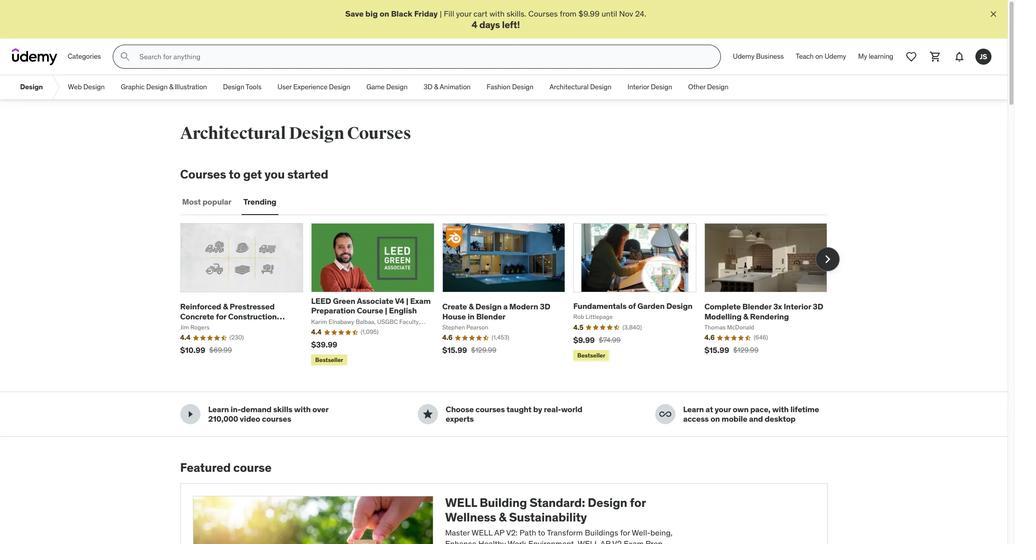 Task type: vqa. For each thing, say whether or not it's contained in the screenshot.
Able associated with Mark review by Dawn Johnson B. as unhelpful icon
no



Task type: locate. For each thing, give the bounding box(es) containing it.
courses
[[529, 9, 558, 19], [347, 123, 411, 144], [180, 167, 226, 182]]

get
[[243, 167, 262, 182]]

2 learn from the left
[[684, 404, 705, 414]]

design inside other design link
[[708, 82, 729, 91]]

0 horizontal spatial architectural
[[180, 123, 286, 144]]

to right the path
[[538, 527, 546, 537]]

blender inside create & design a modern 3d house in blender
[[477, 311, 506, 321]]

trending button
[[242, 190, 279, 214]]

1 horizontal spatial architectural
[[550, 82, 589, 91]]

pace,
[[751, 404, 771, 414]]

to
[[229, 167, 241, 182], [538, 527, 546, 537]]

to left get
[[229, 167, 241, 182]]

well up healthy
[[472, 527, 493, 537]]

1 vertical spatial ap
[[601, 539, 611, 544]]

2 horizontal spatial courses
[[529, 9, 558, 19]]

medium image for learn in-demand skills with over 210,000 video courses
[[184, 408, 196, 420]]

design tools link
[[215, 75, 270, 99]]

js
[[981, 52, 988, 61]]

create & design a modern 3d house in blender link
[[443, 302, 551, 321]]

1 horizontal spatial learn
[[684, 404, 705, 414]]

concrete
[[180, 311, 214, 321]]

learn inside learn at your own pace, with lifetime access on mobile and desktop
[[684, 404, 705, 414]]

1 vertical spatial architectural
[[180, 123, 286, 144]]

reinforced & prestressed concrete for construction managers link
[[180, 302, 285, 331]]

well up master
[[446, 495, 477, 511]]

on right big
[[380, 9, 390, 19]]

0 horizontal spatial udemy
[[734, 52, 755, 61]]

& up v2: at the bottom
[[499, 509, 507, 525]]

0 vertical spatial your
[[456, 9, 472, 19]]

design right the garden
[[667, 301, 693, 311]]

2 horizontal spatial with
[[773, 404, 789, 414]]

transform
[[547, 527, 583, 537]]

blender right in
[[477, 311, 506, 321]]

design inside fashion design link
[[512, 82, 534, 91]]

courses left 'from' in the top of the page
[[529, 9, 558, 19]]

well
[[446, 495, 477, 511], [472, 527, 493, 537], [578, 539, 599, 544]]

0 horizontal spatial learn
[[208, 404, 229, 414]]

0 horizontal spatial medium image
[[184, 408, 196, 420]]

design left arrow pointing to subcategory menu links icon
[[20, 82, 43, 91]]

user experience design
[[278, 82, 351, 91]]

for inside reinforced & prestressed concrete for construction managers
[[216, 311, 227, 321]]

1 vertical spatial well
[[472, 527, 493, 537]]

design inside game design link
[[386, 82, 408, 91]]

0 vertical spatial for
[[216, 311, 227, 321]]

on inside teach on udemy link
[[816, 52, 824, 61]]

0 vertical spatial interior
[[628, 82, 650, 91]]

v2:
[[507, 527, 518, 537]]

on left mobile
[[711, 414, 721, 424]]

learn at your own pace, with lifetime access on mobile and desktop
[[684, 404, 820, 424]]

design right graphic
[[146, 82, 168, 91]]

real-
[[544, 404, 562, 414]]

& left illustration
[[169, 82, 173, 91]]

enhance
[[446, 539, 477, 544]]

0 horizontal spatial courses
[[262, 414, 292, 424]]

with right pace,
[[773, 404, 789, 414]]

friday
[[415, 9, 438, 19]]

your inside save big on black friday | fill your cart with skills. courses from $9.99 until nov 24. 4 days left!
[[456, 9, 472, 19]]

design left other
[[651, 82, 673, 91]]

until
[[602, 9, 618, 19]]

design right "web"
[[83, 82, 105, 91]]

medium image left experts at left bottom
[[422, 408, 434, 420]]

modern
[[510, 302, 539, 312]]

| right v4
[[406, 296, 409, 306]]

choose
[[446, 404, 474, 414]]

0 horizontal spatial to
[[229, 167, 241, 182]]

3d
[[424, 82, 433, 91], [540, 302, 551, 312], [813, 302, 824, 312]]

interior
[[628, 82, 650, 91], [784, 302, 812, 312]]

& right create
[[469, 302, 474, 312]]

most popular button
[[180, 190, 234, 214]]

learn left "in-"
[[208, 404, 229, 414]]

learn left at
[[684, 404, 705, 414]]

0 vertical spatial on
[[380, 9, 390, 19]]

1 horizontal spatial |
[[406, 296, 409, 306]]

for up well-
[[630, 495, 646, 511]]

learn
[[208, 404, 229, 414], [684, 404, 705, 414]]

at
[[706, 404, 714, 414]]

exam
[[410, 296, 431, 306], [624, 539, 644, 544]]

own
[[733, 404, 749, 414]]

blender inside complete blender 3x interior 3d modelling & rendering
[[743, 302, 772, 312]]

your right at
[[715, 404, 732, 414]]

my learning
[[859, 52, 894, 61]]

& right reinforced
[[223, 302, 228, 312]]

| right course
[[385, 306, 388, 316]]

medium image left access
[[660, 408, 672, 420]]

& inside create & design a modern 3d house in blender
[[469, 302, 474, 312]]

courses down game
[[347, 123, 411, 144]]

courses to get you started
[[180, 167, 329, 182]]

started
[[288, 167, 329, 182]]

0 horizontal spatial exam
[[410, 296, 431, 306]]

udemy left business
[[734, 52, 755, 61]]

design up the started
[[289, 123, 344, 144]]

design left tools
[[223, 82, 244, 91]]

1 medium image from the left
[[184, 408, 196, 420]]

design tools
[[223, 82, 262, 91]]

3d left animation
[[424, 82, 433, 91]]

0 horizontal spatial blender
[[477, 311, 506, 321]]

blender
[[743, 302, 772, 312], [477, 311, 506, 321]]

course
[[357, 306, 384, 316]]

0 horizontal spatial courses
[[180, 167, 226, 182]]

1 horizontal spatial 3d
[[540, 302, 551, 312]]

& inside complete blender 3x interior 3d modelling & rendering
[[744, 311, 749, 321]]

user
[[278, 82, 292, 91]]

design link
[[12, 75, 51, 99]]

world
[[562, 404, 583, 414]]

on right teach
[[816, 52, 824, 61]]

user experience design link
[[270, 75, 359, 99]]

1 horizontal spatial exam
[[624, 539, 644, 544]]

0 vertical spatial exam
[[410, 296, 431, 306]]

interior design
[[628, 82, 673, 91]]

ap down buildings
[[601, 539, 611, 544]]

medium image
[[184, 408, 196, 420], [422, 408, 434, 420], [660, 408, 672, 420]]

2 vertical spatial on
[[711, 414, 721, 424]]

3 medium image from the left
[[660, 408, 672, 420]]

being,
[[651, 527, 673, 537]]

1 horizontal spatial blender
[[743, 302, 772, 312]]

2 medium image from the left
[[422, 408, 434, 420]]

1 horizontal spatial on
[[711, 414, 721, 424]]

submit search image
[[120, 51, 132, 63]]

a
[[504, 302, 508, 312]]

with inside learn at your own pace, with lifetime access on mobile and desktop
[[773, 404, 789, 414]]

& inside well building standard: design for wellness & sustainability master well ap v2: path to transform buildings for well-being, enhance healthy work environment, well ap v2 exam prep.
[[499, 509, 507, 525]]

3d inside complete blender 3x interior 3d modelling & rendering
[[813, 302, 824, 312]]

in
[[468, 311, 475, 321]]

2 vertical spatial courses
[[180, 167, 226, 182]]

1 horizontal spatial your
[[715, 404, 732, 414]]

medium image for choose courses taught by real-world experts
[[422, 408, 434, 420]]

| left fill
[[440, 9, 442, 19]]

leed green associate v4 | exam preparation course | english link
[[311, 296, 431, 316]]

on inside learn at your own pace, with lifetime access on mobile and desktop
[[711, 414, 721, 424]]

design inside interior design link
[[651, 82, 673, 91]]

reinforced
[[180, 302, 221, 312]]

medium image left 210,000
[[184, 408, 196, 420]]

fashion design link
[[479, 75, 542, 99]]

1 horizontal spatial courses
[[476, 404, 505, 414]]

0 horizontal spatial with
[[294, 404, 311, 414]]

design inside architectural design 'link'
[[591, 82, 612, 91]]

3d right the modern
[[540, 302, 551, 312]]

v2
[[613, 539, 622, 544]]

1 vertical spatial for
[[630, 495, 646, 511]]

design
[[20, 82, 43, 91], [83, 82, 105, 91], [146, 82, 168, 91], [223, 82, 244, 91], [329, 82, 351, 91], [386, 82, 408, 91], [512, 82, 534, 91], [591, 82, 612, 91], [651, 82, 673, 91], [708, 82, 729, 91], [289, 123, 344, 144], [667, 301, 693, 311], [476, 302, 502, 312], [588, 495, 628, 511]]

1 vertical spatial your
[[715, 404, 732, 414]]

with up days
[[490, 9, 505, 19]]

healthy
[[479, 539, 506, 544]]

most
[[182, 197, 201, 207]]

for for concrete
[[216, 311, 227, 321]]

design up buildings
[[588, 495, 628, 511]]

carousel element
[[180, 223, 840, 368]]

shopping cart with 0 items image
[[930, 51, 942, 63]]

2 horizontal spatial |
[[440, 9, 442, 19]]

& left animation
[[434, 82, 439, 91]]

1 vertical spatial interior
[[784, 302, 812, 312]]

house
[[443, 311, 466, 321]]

design left a
[[476, 302, 502, 312]]

on
[[380, 9, 390, 19], [816, 52, 824, 61], [711, 414, 721, 424]]

architectural design
[[550, 82, 612, 91]]

design right experience
[[329, 82, 351, 91]]

0 vertical spatial ap
[[495, 527, 505, 537]]

nov
[[620, 9, 634, 19]]

learn inside learn in-demand skills with over 210,000 video courses
[[208, 404, 229, 414]]

for for design
[[630, 495, 646, 511]]

for right concrete
[[216, 311, 227, 321]]

design left interior design
[[591, 82, 612, 91]]

2 horizontal spatial 3d
[[813, 302, 824, 312]]

1 horizontal spatial udemy
[[825, 52, 847, 61]]

2 horizontal spatial medium image
[[660, 408, 672, 420]]

blender left 3x
[[743, 302, 772, 312]]

& right 'modelling'
[[744, 311, 749, 321]]

web design link
[[60, 75, 113, 99]]

courses
[[476, 404, 505, 414], [262, 414, 292, 424]]

courses right video
[[262, 414, 292, 424]]

1 horizontal spatial courses
[[347, 123, 411, 144]]

architectural design courses
[[180, 123, 411, 144]]

design right fashion
[[512, 82, 534, 91]]

design right other
[[708, 82, 729, 91]]

0 vertical spatial courses
[[529, 9, 558, 19]]

fundamentals of garden design link
[[574, 301, 693, 311]]

your right fill
[[456, 9, 472, 19]]

0 horizontal spatial interior
[[628, 82, 650, 91]]

exam down well-
[[624, 539, 644, 544]]

choose courses taught by real-world experts
[[446, 404, 583, 424]]

3d right 3x
[[813, 302, 824, 312]]

1 horizontal spatial medium image
[[422, 408, 434, 420]]

architectural inside 'link'
[[550, 82, 589, 91]]

architectural for architectural design courses
[[180, 123, 286, 144]]

3d & animation
[[424, 82, 471, 91]]

garden
[[638, 301, 665, 311]]

1 learn from the left
[[208, 404, 229, 414]]

courses up most popular
[[180, 167, 226, 182]]

1 horizontal spatial with
[[490, 9, 505, 19]]

graphic design & illustration
[[121, 82, 207, 91]]

ap up healthy
[[495, 527, 505, 537]]

0 vertical spatial to
[[229, 167, 241, 182]]

exam right v4
[[410, 296, 431, 306]]

environment,
[[529, 539, 576, 544]]

1 horizontal spatial interior
[[784, 302, 812, 312]]

with left over
[[294, 404, 311, 414]]

for up v2
[[621, 527, 631, 537]]

your
[[456, 9, 472, 19], [715, 404, 732, 414]]

0 horizontal spatial on
[[380, 9, 390, 19]]

courses inside learn in-demand skills with over 210,000 video courses
[[262, 414, 292, 424]]

learn for learn at your own pace, with lifetime access on mobile and desktop
[[684, 404, 705, 414]]

preparation
[[311, 306, 355, 316]]

other design
[[689, 82, 729, 91]]

well down buildings
[[578, 539, 599, 544]]

udemy left the my
[[825, 52, 847, 61]]

0 vertical spatial architectural
[[550, 82, 589, 91]]

leed green associate v4 | exam preparation course | english
[[311, 296, 431, 316]]

2 horizontal spatial on
[[816, 52, 824, 61]]

1 vertical spatial exam
[[624, 539, 644, 544]]

next image
[[820, 251, 836, 267]]

teach
[[796, 52, 814, 61]]

courses left taught
[[476, 404, 505, 414]]

udemy business link
[[727, 45, 790, 69]]

0 horizontal spatial your
[[456, 9, 472, 19]]

design right game
[[386, 82, 408, 91]]

1 vertical spatial to
[[538, 527, 546, 537]]

1 vertical spatial on
[[816, 52, 824, 61]]

| inside save big on black friday | fill your cart with skills. courses from $9.99 until nov 24. 4 days left!
[[440, 9, 442, 19]]

1 horizontal spatial to
[[538, 527, 546, 537]]



Task type: describe. For each thing, give the bounding box(es) containing it.
0 horizontal spatial |
[[385, 306, 388, 316]]

days
[[480, 19, 500, 31]]

learning
[[869, 52, 894, 61]]

1 udemy from the left
[[734, 52, 755, 61]]

design inside create & design a modern 3d house in blender
[[476, 302, 502, 312]]

0 horizontal spatial ap
[[495, 527, 505, 537]]

4
[[472, 19, 478, 31]]

of
[[629, 301, 636, 311]]

save
[[345, 9, 364, 19]]

desktop
[[765, 414, 796, 424]]

arrow pointing to subcategory menu links image
[[51, 75, 60, 99]]

with inside learn in-demand skills with over 210,000 video courses
[[294, 404, 311, 414]]

$9.99
[[579, 9, 600, 19]]

create & design a modern 3d house in blender
[[443, 302, 551, 321]]

fundamentals
[[574, 301, 627, 311]]

black
[[391, 9, 413, 19]]

notifications image
[[954, 51, 966, 63]]

2 vertical spatial for
[[621, 527, 631, 537]]

from
[[560, 9, 577, 19]]

well building standard: design for wellness & sustainability master well ap v2: path to transform buildings for well-being, enhance healthy work environment, well ap v2 exam prep.
[[446, 495, 673, 544]]

game design link
[[359, 75, 416, 99]]

210,000
[[208, 414, 238, 424]]

demand
[[241, 404, 272, 414]]

prep.
[[646, 539, 665, 544]]

wishlist image
[[906, 51, 918, 63]]

video
[[240, 414, 260, 424]]

skills
[[273, 404, 293, 414]]

leed
[[311, 296, 331, 306]]

big
[[366, 9, 378, 19]]

3x
[[774, 302, 783, 312]]

0 vertical spatial well
[[446, 495, 477, 511]]

well-
[[632, 527, 651, 537]]

cart
[[474, 9, 488, 19]]

1 horizontal spatial ap
[[601, 539, 611, 544]]

architectural design link
[[542, 75, 620, 99]]

prestressed
[[230, 302, 275, 312]]

to inside well building standard: design for wellness & sustainability master well ap v2: path to transform buildings for well-being, enhance healthy work environment, well ap v2 exam prep.
[[538, 527, 546, 537]]

courses inside choose courses taught by real-world experts
[[476, 404, 505, 414]]

my
[[859, 52, 868, 61]]

1 vertical spatial courses
[[347, 123, 411, 144]]

save big on black friday | fill your cart with skills. courses from $9.99 until nov 24. 4 days left!
[[345, 9, 647, 31]]

exam inside leed green associate v4 | exam preparation course | english
[[410, 296, 431, 306]]

over
[[313, 404, 329, 414]]

learn in-demand skills with over 210,000 video courses
[[208, 404, 329, 424]]

web
[[68, 82, 82, 91]]

teach on udemy
[[796, 52, 847, 61]]

udemy image
[[12, 48, 58, 65]]

business
[[757, 52, 784, 61]]

mobile
[[722, 414, 748, 424]]

other
[[689, 82, 706, 91]]

fashion
[[487, 82, 511, 91]]

complete
[[705, 302, 741, 312]]

categories
[[68, 52, 101, 61]]

taught
[[507, 404, 532, 414]]

& inside graphic design & illustration link
[[169, 82, 173, 91]]

your inside learn at your own pace, with lifetime access on mobile and desktop
[[715, 404, 732, 414]]

left!
[[502, 19, 520, 31]]

v4
[[395, 296, 405, 306]]

most popular
[[182, 197, 232, 207]]

design inside well building standard: design for wellness & sustainability master well ap v2: path to transform buildings for well-being, enhance healthy work environment, well ap v2 exam prep.
[[588, 495, 628, 511]]

on inside save big on black friday | fill your cart with skills. courses from $9.99 until nov 24. 4 days left!
[[380, 9, 390, 19]]

english
[[389, 306, 417, 316]]

Search for anything text field
[[138, 48, 709, 65]]

close image
[[989, 9, 999, 19]]

fundamentals of garden design
[[574, 301, 693, 311]]

access
[[684, 414, 709, 424]]

design inside design tools link
[[223, 82, 244, 91]]

3d inside create & design a modern 3d house in blender
[[540, 302, 551, 312]]

wellness
[[446, 509, 497, 525]]

other design link
[[681, 75, 737, 99]]

web design
[[68, 82, 105, 91]]

design inside web design link
[[83, 82, 105, 91]]

fashion design
[[487, 82, 534, 91]]

construction
[[228, 311, 277, 321]]

udemy business
[[734, 52, 784, 61]]

0 horizontal spatial 3d
[[424, 82, 433, 91]]

rendering
[[751, 311, 790, 321]]

trending
[[244, 197, 277, 207]]

standard:
[[530, 495, 586, 511]]

skills.
[[507, 9, 527, 19]]

js link
[[972, 45, 996, 69]]

3d & animation link
[[416, 75, 479, 99]]

tools
[[246, 82, 262, 91]]

buildings
[[585, 527, 619, 537]]

design inside user experience design link
[[329, 82, 351, 91]]

reinforced & prestressed concrete for construction managers
[[180, 302, 277, 331]]

2 udemy from the left
[[825, 52, 847, 61]]

green
[[333, 296, 356, 306]]

game design
[[367, 82, 408, 91]]

24.
[[636, 9, 647, 19]]

medium image for learn at your own pace, with lifetime access on mobile and desktop
[[660, 408, 672, 420]]

illustration
[[175, 82, 207, 91]]

course
[[233, 460, 272, 476]]

complete blender 3x interior 3d modelling & rendering link
[[705, 302, 824, 321]]

graphic design & illustration link
[[113, 75, 215, 99]]

with inside save big on black friday | fill your cart with skills. courses from $9.99 until nov 24. 4 days left!
[[490, 9, 505, 19]]

and
[[750, 414, 764, 424]]

associate
[[357, 296, 394, 306]]

design inside graphic design & illustration link
[[146, 82, 168, 91]]

game
[[367, 82, 385, 91]]

by
[[534, 404, 543, 414]]

architectural for architectural design
[[550, 82, 589, 91]]

courses inside save big on black friday | fill your cart with skills. courses from $9.99 until nov 24. 4 days left!
[[529, 9, 558, 19]]

interior inside complete blender 3x interior 3d modelling & rendering
[[784, 302, 812, 312]]

building
[[480, 495, 527, 511]]

animation
[[440, 82, 471, 91]]

featured
[[180, 460, 231, 476]]

exam inside well building standard: design for wellness & sustainability master well ap v2: path to transform buildings for well-being, enhance healthy work environment, well ap v2 exam prep.
[[624, 539, 644, 544]]

design inside design link
[[20, 82, 43, 91]]

2 vertical spatial well
[[578, 539, 599, 544]]

lifetime
[[791, 404, 820, 414]]

& inside reinforced & prestressed concrete for construction managers
[[223, 302, 228, 312]]

learn for learn in-demand skills with over 210,000 video courses
[[208, 404, 229, 414]]

fill
[[444, 9, 455, 19]]

& inside 3d & animation link
[[434, 82, 439, 91]]

in-
[[231, 404, 241, 414]]



